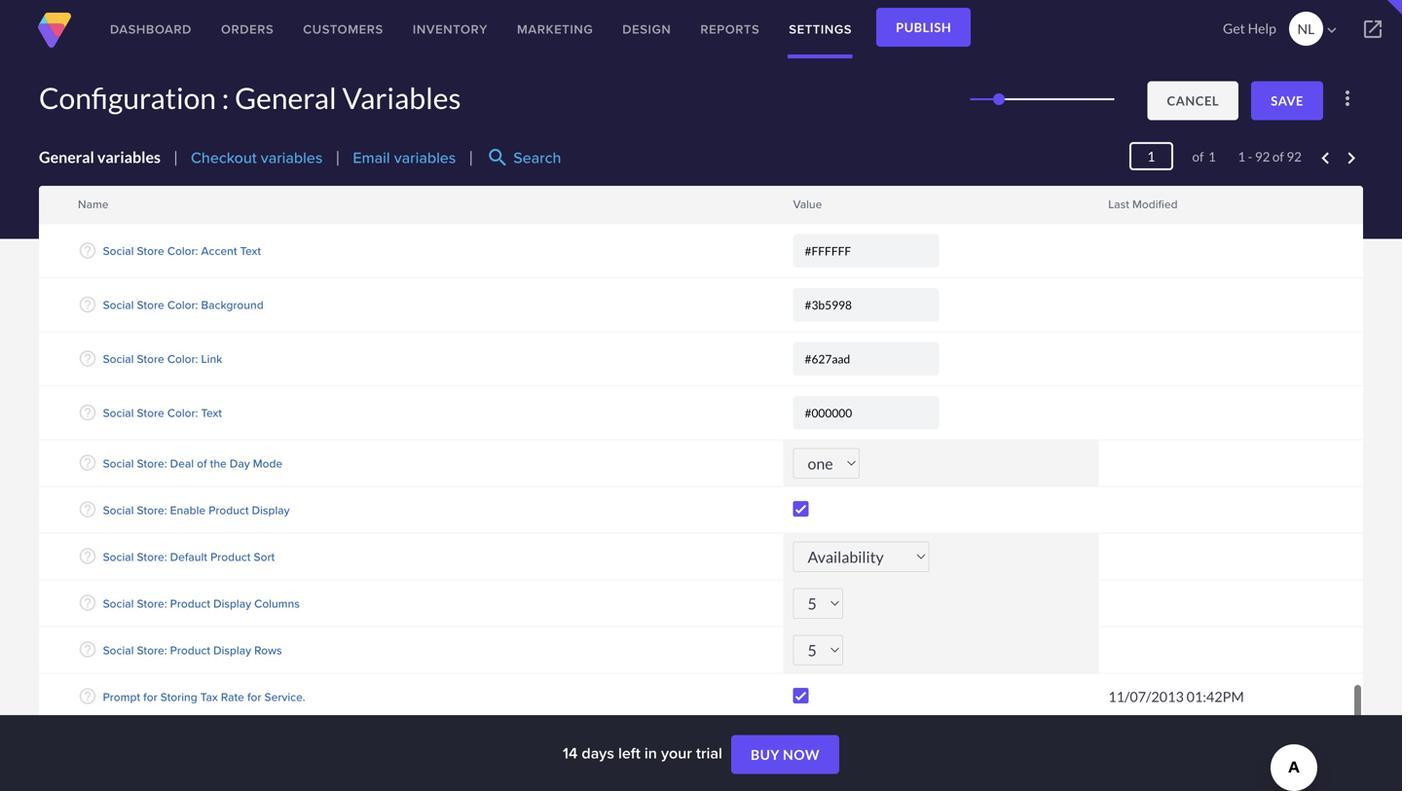 Task type: describe. For each thing, give the bounding box(es) containing it.
help_outline social store: product display columns
[[78, 594, 300, 613]]

buy
[[751, 747, 780, 763]]

social for help_outline social store color: accent
[[103, 188, 134, 206]]

settings
[[789, 20, 852, 38]]

last modified link
[[1108, 196, 1178, 213]]

checkout variables link
[[191, 146, 323, 169]]

help_outline for help_outline social store color: accent text
[[78, 241, 97, 260]]

social store: enable product display link
[[103, 502, 290, 519]]

deal
[[170, 455, 194, 472]]

help_outline for help_outline social store: product display rows
[[78, 640, 97, 660]]

email
[[353, 146, 390, 169]]

value link
[[793, 196, 822, 213]]

help_outline social store color: background
[[78, 295, 264, 314]]

now
[[783, 747, 820, 763]]

email variables link
[[353, 146, 456, 169]]

social for help_outline social store color: link
[[103, 351, 134, 368]]

product inside help_outline social store: product display columns
[[170, 595, 210, 612]]

  value
[[779, 192, 822, 220]]

social for help_outline social store: product display rows
[[103, 642, 134, 659]]

01:42pm
[[1186, 689, 1244, 705]]

email variables
[[353, 146, 456, 169]]

store for help_outline social store color: accent
[[137, 188, 164, 206]]

keyboard_arrow_left
[[1314, 147, 1337, 170]]

help_outline social store color: accent
[[78, 187, 237, 206]]

display for help_outline social store: product display columns
[[213, 595, 251, 612]]

2 horizontal spatial of
[[1272, 149, 1284, 165]]

social for help_outline social store color: background
[[103, 297, 134, 314]]

reports
[[700, 20, 760, 38]]

help_outline social store color: accent text
[[78, 241, 261, 260]]

store: for help_outline social store: product display columns
[[137, 595, 167, 612]]


[[1361, 18, 1385, 41]]

 for   last modified
[[1095, 192, 1112, 210]]

1 - 92 of 92
[[1238, 149, 1302, 165]]

 link for   last modified
[[1094, 203, 1113, 220]]

the
[[210, 455, 227, 472]]

general variables
[[39, 148, 161, 166]]

help
[[1248, 20, 1276, 37]]

name link
[[78, 196, 109, 213]]

2 92 from the left
[[1287, 149, 1302, 165]]

configuration : general variables
[[39, 80, 461, 115]]

social store color: link link
[[103, 351, 222, 368]]

store: for help_outline social store: deal of the day mode
[[137, 455, 167, 472]]

design
[[622, 20, 671, 38]]

nl 
[[1297, 20, 1341, 39]]

 for   last modified
[[1095, 203, 1112, 220]]

store: for help_outline social store: product display rows
[[137, 642, 167, 659]]

link
[[201, 351, 222, 368]]

value
[[793, 196, 822, 213]]

dashboard link
[[95, 0, 206, 58]]

social for help_outline social store: product display columns
[[103, 595, 134, 612]]

 link
[[1344, 0, 1402, 58]]

social store color: accent text link
[[103, 243, 261, 260]]

social store: product display columns link
[[103, 595, 300, 612]]

  last modified
[[1095, 192, 1178, 220]]

accent for help_outline social store color: accent
[[201, 188, 237, 206]]

dashboard
[[110, 20, 192, 38]]

display for help_outline social store: product display rows
[[213, 642, 251, 659]]

-
[[1248, 149, 1252, 165]]

cancel link
[[1147, 81, 1239, 120]]

help_outline for help_outline social store color: background
[[78, 295, 97, 314]]

help_outline social store: deal of the day mode
[[78, 453, 283, 473]]

1 1 from the left
[[1208, 149, 1216, 165]]

rows
[[254, 642, 282, 659]]

of 1
[[1179, 149, 1216, 165]]

background
[[201, 297, 264, 314]]

help_outline for help_outline social store color: text
[[78, 403, 97, 422]]

social store: default product sort link
[[103, 548, 275, 566]]

social store: deal of the day mode link
[[103, 455, 283, 472]]

help_outline social store: enable product display
[[78, 500, 290, 520]]

social store color: text link
[[103, 405, 222, 422]]

mode
[[253, 455, 283, 472]]

service.
[[264, 689, 305, 706]]

1 | from the left
[[173, 148, 178, 166]]

storing
[[160, 689, 197, 706]]

customers
[[303, 20, 383, 38]]

2 for from the left
[[247, 689, 261, 706]]

publish
[[896, 19, 951, 35]]

social for help_outline social store color: accent text
[[103, 243, 134, 260]]

search
[[513, 146, 561, 169]]

help_outline social store color: link
[[78, 349, 222, 368]]

rate
[[221, 689, 244, 706]]

text inside help_outline social store color: text
[[201, 405, 222, 422]]

help_outline social store: product display rows
[[78, 640, 282, 660]]

trial
[[696, 742, 722, 765]]

product inside the help_outline social store: enable product display
[[209, 502, 249, 519]]


[[1323, 21, 1341, 39]]

keyboard_arrow_right
[[1340, 147, 1363, 170]]

social for help_outline social store color: text
[[103, 405, 134, 422]]

get help
[[1223, 20, 1276, 37]]

store: for help_outline social store: default product sort
[[137, 548, 167, 566]]

11/07/2013
[[1108, 689, 1184, 705]]

 for   value
[[779, 203, 797, 220]]

variables for general variables
[[97, 148, 161, 166]]

 link for   value
[[778, 192, 798, 210]]



Task type: locate. For each thing, give the bounding box(es) containing it.
0 horizontal spatial |
[[173, 148, 178, 166]]

5 social from the top
[[103, 405, 134, 422]]

2 vertical spatial display
[[213, 642, 251, 659]]

help_outline for help_outline social store: product display columns
[[78, 594, 97, 613]]

1  link from the left
[[778, 203, 798, 220]]

0 vertical spatial accent
[[201, 188, 237, 206]]

color: inside help_outline social store color: accent
[[167, 188, 198, 206]]

1 accent from the top
[[201, 188, 237, 206]]

help_outline social store: default product sort
[[78, 547, 275, 566]]

social down general variables link
[[103, 188, 134, 206]]

5 store from the top
[[137, 405, 164, 422]]

5 color: from the top
[[167, 405, 198, 422]]

name
[[78, 196, 109, 213]]

0 horizontal spatial for
[[143, 689, 157, 706]]

2 color: from the top
[[167, 243, 198, 260]]

configuration
[[39, 80, 216, 115]]

for left storing
[[143, 689, 157, 706]]

of
[[1192, 149, 1204, 165], [1272, 149, 1284, 165], [197, 455, 207, 472]]

store: inside help_outline social store: deal of the day mode
[[137, 455, 167, 472]]

color: for help_outline social store color: link
[[167, 351, 198, 368]]

keyboard_arrow_right link
[[1340, 147, 1363, 170]]

keyboard_arrow_left link
[[1314, 147, 1337, 170]]

 inside   last modified
[[1095, 192, 1112, 210]]

store: inside help_outline social store: product display columns
[[137, 595, 167, 612]]

9 social from the top
[[103, 595, 134, 612]]

2  link from the left
[[1094, 192, 1113, 210]]

1 vertical spatial text
[[201, 405, 222, 422]]

0 vertical spatial general
[[235, 80, 337, 115]]

store for help_outline social store color: link
[[137, 351, 164, 368]]

social left default
[[103, 548, 134, 566]]

1 vertical spatial accent
[[201, 243, 237, 260]]

92 left keyboard_arrow_left
[[1287, 149, 1302, 165]]

help_outline for help_outline social store color: accent
[[78, 187, 97, 206]]

search search
[[486, 146, 561, 170]]

text up background
[[240, 243, 261, 260]]

nl
[[1297, 20, 1315, 37]]

social up prompt
[[103, 642, 134, 659]]

product
[[209, 502, 249, 519], [210, 548, 251, 566], [170, 595, 210, 612], [170, 642, 210, 659]]

display inside help_outline social store: product display rows
[[213, 642, 251, 659]]

 inside   last modified
[[1095, 203, 1112, 220]]

sort
[[254, 548, 275, 566]]

product inside the help_outline social store: default product sort
[[210, 548, 251, 566]]

1 color: from the top
[[167, 188, 198, 206]]

1 help_outline from the top
[[78, 187, 97, 206]]

 link for   value
[[778, 203, 798, 220]]

variables right checkout
[[261, 146, 323, 169]]

social down help_outline social store color: link
[[103, 405, 134, 422]]

social down 'name'
[[103, 243, 134, 260]]

2 | from the left
[[335, 148, 340, 166]]

2  from the left
[[1095, 192, 1112, 210]]

9 help_outline from the top
[[78, 594, 97, 613]]

store: up storing
[[137, 642, 167, 659]]

 inside   value
[[779, 203, 797, 220]]

color: up social store color: background link
[[167, 243, 198, 260]]

for
[[143, 689, 157, 706], [247, 689, 261, 706]]

store: inside the help_outline social store: enable product display
[[137, 502, 167, 519]]

8 social from the top
[[103, 548, 134, 566]]

6 help_outline from the top
[[78, 453, 97, 473]]

14
[[563, 742, 578, 765]]

color: for help_outline social store color: text
[[167, 405, 198, 422]]

store inside help_outline social store color: text
[[137, 405, 164, 422]]

7 help_outline from the top
[[78, 500, 97, 520]]

prompt for storing tax rate for service. link
[[103, 689, 305, 706]]

display left columns
[[213, 595, 251, 612]]

1 vertical spatial general
[[39, 148, 94, 166]]

None text field
[[1129, 142, 1173, 170], [793, 288, 939, 322], [793, 396, 939, 430], [1129, 142, 1173, 170], [793, 288, 939, 322], [793, 396, 939, 430]]

more_vert
[[1336, 87, 1359, 110]]

 link
[[778, 192, 798, 210], [1094, 192, 1113, 210]]

1 horizontal spatial 
[[1095, 203, 1112, 220]]

10 social from the top
[[103, 642, 134, 659]]

product left sort on the left bottom of page
[[210, 548, 251, 566]]

1 horizontal spatial  link
[[1094, 203, 1113, 220]]

general
[[235, 80, 337, 115], [39, 148, 94, 166]]

social
[[103, 188, 134, 206], [103, 243, 134, 260], [103, 297, 134, 314], [103, 351, 134, 368], [103, 405, 134, 422], [103, 455, 134, 472], [103, 502, 134, 519], [103, 548, 134, 566], [103, 595, 134, 612], [103, 642, 134, 659]]

color: inside help_outline social store color: text
[[167, 405, 198, 422]]


[[779, 203, 797, 220], [1095, 203, 1112, 220]]

variables
[[342, 80, 461, 115]]

4 store: from the top
[[137, 595, 167, 612]]

accent inside help_outline social store color: accent
[[201, 188, 237, 206]]

4 store from the top
[[137, 351, 164, 368]]

store:
[[137, 455, 167, 472], [137, 502, 167, 519], [137, 548, 167, 566], [137, 595, 167, 612], [137, 642, 167, 659]]

social inside help_outline social store color: accent text
[[103, 243, 134, 260]]

display inside the help_outline social store: enable product display
[[252, 502, 290, 519]]

of right -
[[1272, 149, 1284, 165]]

4 social from the top
[[103, 351, 134, 368]]

3 help_outline from the top
[[78, 295, 97, 314]]

help_outline
[[78, 187, 97, 206], [78, 241, 97, 260], [78, 295, 97, 314], [78, 349, 97, 368], [78, 403, 97, 422], [78, 453, 97, 473], [78, 500, 97, 520], [78, 547, 97, 566], [78, 594, 97, 613], [78, 640, 97, 660], [78, 687, 97, 707]]

0 vertical spatial display
[[252, 502, 290, 519]]

social store color: accent link
[[103, 188, 237, 206]]

buy now link
[[731, 736, 839, 775]]

store down help_outline social store color: accent
[[137, 243, 164, 260]]

of left -
[[1192, 149, 1204, 165]]

1 horizontal spatial |
[[335, 148, 340, 166]]

2  link from the left
[[1094, 203, 1113, 220]]

1 horizontal spatial for
[[247, 689, 261, 706]]

store: left default
[[137, 548, 167, 566]]

social inside help_outline social store color: background
[[103, 297, 134, 314]]

store: down the help_outline social store: default product sort
[[137, 595, 167, 612]]

color: up help_outline social store: deal of the day mode
[[167, 405, 198, 422]]

publish button
[[876, 8, 971, 47]]

last
[[1108, 196, 1129, 213]]

1 store from the top
[[137, 188, 164, 206]]

1 vertical spatial display
[[213, 595, 251, 612]]

social for help_outline social store: enable product display
[[103, 502, 134, 519]]

 link for   last modified
[[1094, 192, 1113, 210]]

11 help_outline from the top
[[78, 687, 97, 707]]

social inside help_outline social store color: text
[[103, 405, 134, 422]]

social up help_outline social store color: text
[[103, 351, 134, 368]]

display left the rows
[[213, 642, 251, 659]]

social down help_outline social store color: text
[[103, 455, 134, 472]]

store: inside the help_outline social store: default product sort
[[137, 548, 167, 566]]

store inside help_outline social store color: accent
[[137, 188, 164, 206]]

2 social from the top
[[103, 243, 134, 260]]

help_outline social store color: text
[[78, 403, 222, 422]]

help_outline for help_outline social store: deal of the day mode
[[78, 453, 97, 473]]

store up help_outline social store color: link
[[137, 297, 164, 314]]

tax
[[200, 689, 218, 706]]

general up the name link
[[39, 148, 94, 166]]

display inside help_outline social store: product display columns
[[213, 595, 251, 612]]

1  from the left
[[779, 192, 797, 210]]

social inside help_outline social store color: accent
[[103, 188, 134, 206]]

social inside the help_outline social store: enable product display
[[103, 502, 134, 519]]

0 horizontal spatial 
[[779, 203, 797, 220]]

social inside help_outline social store: deal of the day mode
[[103, 455, 134, 472]]

buy now
[[751, 747, 820, 763]]

92
[[1255, 149, 1270, 165], [1287, 149, 1302, 165]]

0 horizontal spatial 92
[[1255, 149, 1270, 165]]

store down help_outline social store color: link
[[137, 405, 164, 422]]

store for help_outline social store color: accent text
[[137, 243, 164, 260]]

10 help_outline from the top
[[78, 640, 97, 660]]

6 social from the top
[[103, 455, 134, 472]]

2  from the left
[[1095, 203, 1112, 220]]

| left email
[[335, 148, 340, 166]]

product up "help_outline prompt for storing tax rate for service."
[[170, 642, 210, 659]]

3 store: from the top
[[137, 548, 167, 566]]

store: for help_outline social store: enable product display
[[137, 502, 167, 519]]

of inside help_outline social store: deal of the day mode
[[197, 455, 207, 472]]

| left search
[[469, 148, 473, 166]]

help_outline for help_outline social store color: link
[[78, 349, 97, 368]]

1 horizontal spatial 92
[[1287, 149, 1302, 165]]

save
[[1271, 93, 1304, 109]]

1 horizontal spatial text
[[240, 243, 261, 260]]

color: inside help_outline social store color: accent text
[[167, 243, 198, 260]]

3 | from the left
[[469, 148, 473, 166]]

1 horizontal spatial 1
[[1238, 149, 1245, 165]]

color: for help_outline social store color: accent text
[[167, 243, 198, 260]]

2 horizontal spatial variables
[[394, 146, 456, 169]]

accent for help_outline social store color: accent text
[[201, 243, 237, 260]]

more_vert button
[[1332, 83, 1363, 114]]

color: for help_outline social store color: accent
[[167, 188, 198, 206]]

1 horizontal spatial  link
[[1094, 192, 1113, 210]]

in
[[644, 742, 657, 765]]

social for help_outline social store: default product sort
[[103, 548, 134, 566]]

display
[[252, 502, 290, 519], [213, 595, 251, 612], [213, 642, 251, 659]]

8 help_outline from the top
[[78, 547, 97, 566]]

1 horizontal spatial 
[[1095, 192, 1112, 210]]

 for   value
[[779, 192, 797, 210]]

for right rate
[[247, 689, 261, 706]]

text
[[240, 243, 261, 260], [201, 405, 222, 422]]

0 horizontal spatial 
[[779, 192, 797, 210]]

store: inside help_outline social store: product display rows
[[137, 642, 167, 659]]

get
[[1223, 20, 1245, 37]]

social inside help_outline social store: product display columns
[[103, 595, 134, 612]]

5 help_outline from the top
[[78, 403, 97, 422]]

accent inside help_outline social store color: accent text
[[201, 243, 237, 260]]

inventory
[[413, 20, 488, 38]]

0 horizontal spatial of
[[197, 455, 207, 472]]

7 social from the top
[[103, 502, 134, 519]]

14 days left in your trial
[[563, 742, 726, 765]]

2 accent from the top
[[201, 243, 237, 260]]

color: left link
[[167, 351, 198, 368]]

text up the
[[201, 405, 222, 422]]

product right enable
[[209, 502, 249, 519]]

0 horizontal spatial 1
[[1208, 149, 1216, 165]]

social inside help_outline social store color: link
[[103, 351, 134, 368]]

2 horizontal spatial |
[[469, 148, 473, 166]]

orders
[[221, 20, 274, 38]]

help_outline for help_outline social store: enable product display
[[78, 500, 97, 520]]

prompt
[[103, 689, 140, 706]]

0 horizontal spatial  link
[[778, 192, 798, 210]]

1 store: from the top
[[137, 455, 167, 472]]

of left the
[[197, 455, 207, 472]]

2 store from the top
[[137, 243, 164, 260]]

color: inside help_outline social store color: background
[[167, 297, 198, 314]]

store up help_outline social store color: text
[[137, 351, 164, 368]]

modified
[[1132, 196, 1178, 213]]

store for help_outline social store color: text
[[137, 405, 164, 422]]

store inside help_outline social store color: background
[[137, 297, 164, 314]]

checkout
[[191, 146, 257, 169]]

keyboard_arrow_left keyboard_arrow_right
[[1314, 147, 1363, 170]]

3 color: from the top
[[167, 297, 198, 314]]

day
[[230, 455, 250, 472]]

search
[[486, 146, 509, 170]]

4 help_outline from the top
[[78, 349, 97, 368]]

accent down checkout
[[201, 188, 237, 206]]

1 horizontal spatial of
[[1192, 149, 1204, 165]]

2 1 from the left
[[1238, 149, 1245, 165]]

2 help_outline from the top
[[78, 241, 97, 260]]

color: for help_outline social store color: background
[[167, 297, 198, 314]]

columns
[[254, 595, 300, 612]]

social inside help_outline social store: product display rows
[[103, 642, 134, 659]]

2 store: from the top
[[137, 502, 167, 519]]

5 store: from the top
[[137, 642, 167, 659]]

left
[[618, 742, 640, 765]]

3 social from the top
[[103, 297, 134, 314]]

1 social from the top
[[103, 188, 134, 206]]

0 horizontal spatial general
[[39, 148, 94, 166]]

1 horizontal spatial variables
[[261, 146, 323, 169]]

enable
[[170, 502, 206, 519]]

help_outline for help_outline social store: default product sort
[[78, 547, 97, 566]]

| up social store color: accent link
[[173, 148, 178, 166]]

0 vertical spatial text
[[240, 243, 261, 260]]

your
[[661, 742, 692, 765]]

1 92 from the left
[[1255, 149, 1270, 165]]

variables up help_outline social store color: accent
[[97, 148, 161, 166]]

store: left enable
[[137, 502, 167, 519]]

social for help_outline social store: deal of the day mode
[[103, 455, 134, 472]]

general right :
[[235, 80, 337, 115]]

color: inside help_outline social store color: link
[[167, 351, 198, 368]]

social inside the help_outline social store: default product sort
[[103, 548, 134, 566]]

variables right email
[[394, 146, 456, 169]]

0 horizontal spatial  link
[[778, 203, 798, 220]]

checkout variables
[[191, 146, 323, 169]]

social down the help_outline social store: default product sort
[[103, 595, 134, 612]]

11/07/2013 01:42pm
[[1108, 689, 1244, 705]]

variables
[[261, 146, 323, 169], [394, 146, 456, 169], [97, 148, 161, 166]]

general variables link
[[39, 148, 161, 166]]

1 horizontal spatial general
[[235, 80, 337, 115]]

1  from the left
[[779, 203, 797, 220]]

None text field
[[793, 234, 939, 268], [793, 342, 939, 376], [793, 234, 939, 268], [793, 342, 939, 376]]

92 right -
[[1255, 149, 1270, 165]]

variables for checkout variables
[[261, 146, 323, 169]]

product inside help_outline social store: product display rows
[[170, 642, 210, 659]]

cancel
[[1167, 93, 1219, 109]]

 link
[[778, 203, 798, 220], [1094, 203, 1113, 220]]

store inside help_outline social store color: link
[[137, 351, 164, 368]]

color: up social store color: accent text link
[[167, 188, 198, 206]]

store inside help_outline social store color: accent text
[[137, 243, 164, 260]]

store: left 'deal'
[[137, 455, 167, 472]]

1 for from the left
[[143, 689, 157, 706]]

store for help_outline social store color: background
[[137, 297, 164, 314]]


[[779, 192, 797, 210], [1095, 192, 1112, 210]]

social left enable
[[103, 502, 134, 519]]

store
[[137, 188, 164, 206], [137, 243, 164, 260], [137, 297, 164, 314], [137, 351, 164, 368], [137, 405, 164, 422]]

social up help_outline social store color: link
[[103, 297, 134, 314]]

1  link from the left
[[778, 192, 798, 210]]

display down mode
[[252, 502, 290, 519]]

color: left background
[[167, 297, 198, 314]]

accent
[[201, 188, 237, 206], [201, 243, 237, 260]]

0 horizontal spatial text
[[201, 405, 222, 422]]

days
[[582, 742, 614, 765]]

text inside help_outline social store color: accent text
[[240, 243, 261, 260]]

marketing
[[517, 20, 593, 38]]

save link
[[1251, 81, 1323, 120]]

4 color: from the top
[[167, 351, 198, 368]]

3 store from the top
[[137, 297, 164, 314]]

variables for email variables
[[394, 146, 456, 169]]

social store: product display rows link
[[103, 642, 282, 659]]

store up help_outline social store color: accent text
[[137, 188, 164, 206]]

social store color: background link
[[103, 297, 264, 314]]

0 horizontal spatial variables
[[97, 148, 161, 166]]

help_outline for help_outline prompt for storing tax rate for service.
[[78, 687, 97, 707]]

product down social store: default product sort link
[[170, 595, 210, 612]]

accent up background
[[201, 243, 237, 260]]

 inside   value
[[779, 192, 797, 210]]

default
[[170, 548, 207, 566]]



Task type: vqa. For each thing, say whether or not it's contained in the screenshot.
'* Customer ID help_outline'
no



